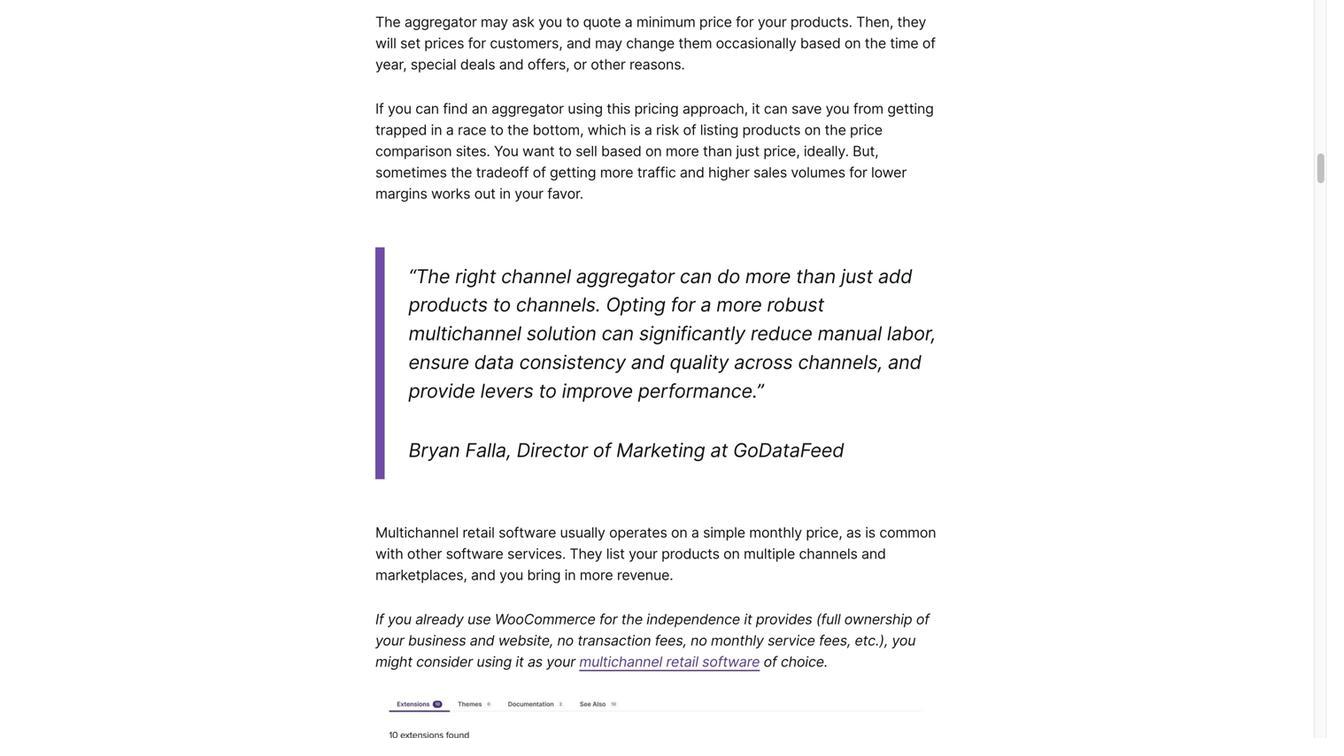 Task type: locate. For each thing, give the bounding box(es) containing it.
a left the simple
[[691, 524, 699, 541]]

1 vertical spatial monthly
[[711, 632, 764, 649]]

a inside the aggregator may ask you to quote a minimum price for your products. then, they will set prices for customers, and may change them occasionally based on the time of year, special deals and offers, or other reasons.
[[625, 13, 633, 31]]

they
[[570, 545, 602, 563]]

than down listing
[[703, 143, 732, 160]]

0 horizontal spatial as
[[528, 653, 543, 671]]

getting
[[888, 100, 934, 117], [550, 164, 596, 181]]

based
[[800, 35, 841, 52], [601, 143, 642, 160]]

0 horizontal spatial no
[[557, 632, 574, 649]]

a up significantly
[[701, 293, 711, 316]]

aggregator up prices
[[405, 13, 477, 31]]

1 horizontal spatial getting
[[888, 100, 934, 117]]

0 vertical spatial retail
[[463, 524, 495, 541]]

0 vertical spatial using
[[568, 100, 603, 117]]

it inside if you can find an aggregator using this pricing approach, it can save you from getting trapped in a race to the bottom, which is a risk of listing products on the price comparison sites. you want to sell based on more than just price, ideally. but, sometimes the tradeoff of getting more traffic and higher sales volumes for lower margins works out in your favor.
[[752, 100, 760, 117]]

for down but,
[[849, 164, 867, 181]]

as inside if you already use woocommerce for the independence it provides (full ownership of your business and website, no transaction fees, no monthly service fees, etc.), you might consider using it as your
[[528, 653, 543, 671]]

0 horizontal spatial products
[[409, 293, 488, 316]]

0 horizontal spatial than
[[703, 143, 732, 160]]

0 vertical spatial monthly
[[749, 524, 802, 541]]

your down website,
[[547, 653, 576, 671]]

software up marketplaces,
[[446, 545, 504, 563]]

if you already use woocommerce for the independence it provides (full ownership of your business and website, no transaction fees, no monthly service fees, etc.), you might consider using it as your
[[375, 611, 930, 671]]

0 horizontal spatial price
[[699, 13, 732, 31]]

1 horizontal spatial is
[[865, 524, 876, 541]]

might
[[375, 653, 413, 671]]

more
[[666, 143, 699, 160], [600, 164, 634, 181], [746, 265, 791, 288], [717, 293, 762, 316], [580, 567, 613, 584]]

0 horizontal spatial fees,
[[655, 632, 687, 649]]

as up channels
[[846, 524, 861, 541]]

more down do
[[717, 293, 762, 316]]

1 horizontal spatial based
[[800, 35, 841, 52]]

can
[[415, 100, 439, 117], [764, 100, 788, 117], [680, 265, 712, 288], [602, 322, 634, 345]]

0 horizontal spatial retail
[[463, 524, 495, 541]]

works
[[431, 185, 471, 202]]

than up robust
[[796, 265, 836, 288]]

it left the provides
[[744, 611, 752, 628]]

on up traffic
[[646, 143, 662, 160]]

customers,
[[490, 35, 563, 52]]

set
[[400, 35, 421, 52]]

2 no from the left
[[691, 632, 707, 649]]

getting up favor.
[[550, 164, 596, 181]]

1 horizontal spatial than
[[796, 265, 836, 288]]

no
[[557, 632, 574, 649], [691, 632, 707, 649]]

a right quote
[[625, 13, 633, 31]]

from
[[853, 100, 884, 117]]

price up but,
[[850, 121, 883, 139]]

change
[[626, 35, 675, 52]]

products down 'save'
[[743, 121, 801, 139]]

1 vertical spatial is
[[865, 524, 876, 541]]

retail for multichannel
[[666, 653, 699, 671]]

if you can find an aggregator using this pricing approach, it can save you from getting trapped in a race to the bottom, which is a risk of listing products on the price comparison sites. you want to sell based on more than just price, ideally. but, sometimes the tradeoff of getting more traffic and higher sales volumes for lower margins works out in your favor.
[[375, 100, 934, 202]]

other
[[591, 56, 626, 73], [407, 545, 442, 563]]

comparison
[[375, 143, 452, 160]]

1 horizontal spatial multichannel
[[579, 653, 662, 671]]

1 horizontal spatial aggregator
[[492, 100, 564, 117]]

1 horizontal spatial just
[[841, 265, 873, 288]]

2 vertical spatial software
[[702, 653, 760, 671]]

retail right the multichannel
[[463, 524, 495, 541]]

is down the 'this'
[[630, 121, 641, 139]]

0 horizontal spatial using
[[477, 653, 512, 671]]

2 vertical spatial aggregator
[[576, 265, 675, 288]]

0 vertical spatial based
[[800, 35, 841, 52]]

2 horizontal spatial products
[[743, 121, 801, 139]]

0 horizontal spatial price,
[[764, 143, 800, 160]]

1 horizontal spatial other
[[591, 56, 626, 73]]

of down "want"
[[533, 164, 546, 181]]

2 horizontal spatial aggregator
[[576, 265, 675, 288]]

price, up channels
[[806, 524, 843, 541]]

grid of extensions in the woocommercee marketplace image
[[375, 696, 939, 739]]

on
[[845, 35, 861, 52], [805, 121, 821, 139], [646, 143, 662, 160], [671, 524, 688, 541], [724, 545, 740, 563]]

price,
[[764, 143, 800, 160], [806, 524, 843, 541]]

may down quote
[[595, 35, 622, 52]]

on down then,
[[845, 35, 861, 52]]

deals
[[460, 56, 495, 73]]

using
[[568, 100, 603, 117], [477, 653, 512, 671]]

using inside if you already use woocommerce for the independence it provides (full ownership of your business and website, no transaction fees, no monthly service fees, etc.), you might consider using it as your
[[477, 653, 512, 671]]

software up 'services.'
[[499, 524, 556, 541]]

other right or
[[591, 56, 626, 73]]

it down website,
[[516, 653, 524, 671]]

volumes
[[791, 164, 846, 181]]

levers
[[481, 379, 534, 402]]

services.
[[507, 545, 566, 563]]

multichannel down the transaction
[[579, 653, 662, 671]]

aggregator up opting
[[576, 265, 675, 288]]

1 vertical spatial than
[[796, 265, 836, 288]]

1 horizontal spatial price,
[[806, 524, 843, 541]]

"the
[[409, 265, 450, 288]]

fees, up multichannel retail software link
[[655, 632, 687, 649]]

the up the ideally.
[[825, 121, 846, 139]]

1 vertical spatial may
[[595, 35, 622, 52]]

price up the them
[[699, 13, 732, 31]]

trapped
[[375, 121, 427, 139]]

multichannel
[[409, 322, 521, 345], [579, 653, 662, 671]]

if for if you already use woocommerce for the independence it provides (full ownership of your business and website, no transaction fees, no monthly service fees, etc.), you might consider using it as your
[[375, 611, 384, 628]]

products down "the
[[409, 293, 488, 316]]

0 horizontal spatial aggregator
[[405, 13, 477, 31]]

is inside multichannel retail software usually operates on a simple monthly price, as is common with other software services. they list your products on multiple channels and marketplaces, and you bring in more revenue.
[[865, 524, 876, 541]]

if inside if you can find an aggregator using this pricing approach, it can save you from getting trapped in a race to the bottom, which is a risk of listing products on the price comparison sites. you want to sell based on more than just price, ideally. but, sometimes the tradeoff of getting more traffic and higher sales volumes for lower margins works out in your favor.
[[375, 100, 384, 117]]

retail
[[463, 524, 495, 541], [666, 653, 699, 671]]

significantly
[[639, 322, 746, 345]]

0 vertical spatial price,
[[764, 143, 800, 160]]

than inside if you can find an aggregator using this pricing approach, it can save you from getting trapped in a race to the bottom, which is a risk of listing products on the price comparison sites. you want to sell based on more than just price, ideally. but, sometimes the tradeoff of getting more traffic and higher sales volumes for lower margins works out in your favor.
[[703, 143, 732, 160]]

to left quote
[[566, 13, 579, 31]]

if inside if you already use woocommerce for the independence it provides (full ownership of your business and website, no transaction fees, no monthly service fees, etc.), you might consider using it as your
[[375, 611, 384, 628]]

is left common
[[865, 524, 876, 541]]

channels
[[799, 545, 858, 563]]

1 vertical spatial price,
[[806, 524, 843, 541]]

monthly up multiple
[[749, 524, 802, 541]]

a
[[625, 13, 633, 31], [446, 121, 454, 139], [645, 121, 652, 139], [701, 293, 711, 316], [691, 524, 699, 541]]

retail inside multichannel retail software usually operates on a simple monthly price, as is common with other software services. they list your products on multiple channels and marketplaces, and you bring in more revenue.
[[463, 524, 495, 541]]

the aggregator may ask you to quote a minimum price for your products. then, they will set prices for customers, and may change them occasionally based on the time of year, special deals and offers, or other reasons.
[[375, 13, 936, 73]]

of right the time
[[923, 35, 936, 52]]

0 vertical spatial price
[[699, 13, 732, 31]]

1 horizontal spatial fees,
[[819, 632, 851, 649]]

multiple
[[744, 545, 795, 563]]

your down tradeoff
[[515, 185, 544, 202]]

in inside multichannel retail software usually operates on a simple monthly price, as is common with other software services. they list your products on multiple channels and marketplaces, and you bring in more revenue.
[[565, 567, 576, 584]]

than
[[703, 143, 732, 160], [796, 265, 836, 288]]

0 vertical spatial is
[[630, 121, 641, 139]]

on inside the aggregator may ask you to quote a minimum price for your products. then, they will set prices for customers, and may change them occasionally based on the time of year, special deals and offers, or other reasons.
[[845, 35, 861, 52]]

and inside if you already use woocommerce for the independence it provides (full ownership of your business and website, no transaction fees, no monthly service fees, etc.), you might consider using it as your
[[470, 632, 495, 649]]

0 vertical spatial as
[[846, 524, 861, 541]]

monthly up multichannel retail software of choice. on the bottom of the page
[[711, 632, 764, 649]]

1 vertical spatial in
[[500, 185, 511, 202]]

products.
[[791, 13, 853, 31]]

1 vertical spatial other
[[407, 545, 442, 563]]

the inside the aggregator may ask you to quote a minimum price for your products. then, they will set prices for customers, and may change them occasionally based on the time of year, special deals and offers, or other reasons.
[[865, 35, 886, 52]]

1 horizontal spatial using
[[568, 100, 603, 117]]

software down independence
[[702, 653, 760, 671]]

0 vertical spatial software
[[499, 524, 556, 541]]

software for multichannel
[[702, 653, 760, 671]]

price, inside multichannel retail software usually operates on a simple monthly price, as is common with other software services. they list your products on multiple channels and marketplaces, and you bring in more revenue.
[[806, 524, 843, 541]]

race
[[458, 121, 487, 139]]

quote
[[583, 13, 621, 31]]

of right director
[[593, 439, 611, 462]]

1 vertical spatial multichannel
[[579, 653, 662, 671]]

price, up sales
[[764, 143, 800, 160]]

is
[[630, 121, 641, 139], [865, 524, 876, 541]]

products down the simple
[[662, 545, 720, 563]]

sell
[[576, 143, 597, 160]]

aggregator up 'bottom,'
[[492, 100, 564, 117]]

add
[[878, 265, 913, 288]]

0 vertical spatial multichannel
[[409, 322, 521, 345]]

1 if from the top
[[375, 100, 384, 117]]

favor.
[[547, 185, 584, 202]]

1 horizontal spatial price
[[850, 121, 883, 139]]

1 horizontal spatial as
[[846, 524, 861, 541]]

1 vertical spatial products
[[409, 293, 488, 316]]

listing
[[700, 121, 739, 139]]

1 vertical spatial if
[[375, 611, 384, 628]]

a inside multichannel retail software usually operates on a simple monthly price, as is common with other software services. they list your products on multiple channels and marketplaces, and you bring in more revenue.
[[691, 524, 699, 541]]

software
[[499, 524, 556, 541], [446, 545, 504, 563], [702, 653, 760, 671]]

0 vertical spatial may
[[481, 13, 508, 31]]

using down website,
[[477, 653, 512, 671]]

2 if from the top
[[375, 611, 384, 628]]

1 horizontal spatial retail
[[666, 653, 699, 671]]

1 horizontal spatial no
[[691, 632, 707, 649]]

pricing
[[634, 100, 679, 117]]

1 horizontal spatial products
[[662, 545, 720, 563]]

you left 'bring'
[[500, 567, 523, 584]]

if for if you can find an aggregator using this pricing approach, it can save you from getting trapped in a race to the bottom, which is a risk of listing products on the price comparison sites. you want to sell based on more than just price, ideally. but, sometimes the tradeoff of getting more traffic and higher sales volumes for lower margins works out in your favor.
[[375, 100, 384, 117]]

based down 'products.'
[[800, 35, 841, 52]]

ensure
[[409, 351, 469, 374]]

1 vertical spatial just
[[841, 265, 873, 288]]

you
[[539, 13, 562, 31], [388, 100, 412, 117], [826, 100, 850, 117], [500, 567, 523, 584], [388, 611, 412, 628], [892, 632, 916, 649]]

it right approach,
[[752, 100, 760, 117]]

bryan
[[409, 439, 460, 462]]

aggregator
[[405, 13, 477, 31], [492, 100, 564, 117], [576, 265, 675, 288]]

your up occasionally
[[758, 13, 787, 31]]

1 vertical spatial retail
[[666, 653, 699, 671]]

more right do
[[746, 265, 791, 288]]

the down then,
[[865, 35, 886, 52]]

1 vertical spatial getting
[[550, 164, 596, 181]]

on down 'save'
[[805, 121, 821, 139]]

marketplaces,
[[375, 567, 467, 584]]

at
[[711, 439, 728, 462]]

0 horizontal spatial in
[[431, 121, 442, 139]]

multichannel up ensure
[[409, 322, 521, 345]]

can left find
[[415, 100, 439, 117]]

you left already
[[388, 611, 412, 628]]

of inside the aggregator may ask you to quote a minimum price for your products. then, they will set prices for customers, and may change them occasionally based on the time of year, special deals and offers, or other reasons.
[[923, 35, 936, 52]]

1 vertical spatial aggregator
[[492, 100, 564, 117]]

1 vertical spatial price
[[850, 121, 883, 139]]

based inside if you can find an aggregator using this pricing approach, it can save you from getting trapped in a race to the bottom, which is a risk of listing products on the price comparison sites. you want to sell based on more than just price, ideally. but, sometimes the tradeoff of getting more traffic and higher sales volumes for lower margins works out in your favor.
[[601, 143, 642, 160]]

special
[[411, 56, 457, 73]]

2 vertical spatial in
[[565, 567, 576, 584]]

0 horizontal spatial based
[[601, 143, 642, 160]]

and left quality
[[631, 351, 665, 374]]

1 horizontal spatial may
[[595, 35, 622, 52]]

2 vertical spatial products
[[662, 545, 720, 563]]

more inside multichannel retail software usually operates on a simple monthly price, as is common with other software services. they list your products on multiple channels and marketplaces, and you bring in more revenue.
[[580, 567, 613, 584]]

0 vertical spatial it
[[752, 100, 760, 117]]

0 vertical spatial other
[[591, 56, 626, 73]]

0 horizontal spatial other
[[407, 545, 442, 563]]

just inside if you can find an aggregator using this pricing approach, it can save you from getting trapped in a race to the bottom, which is a risk of listing products on the price comparison sites. you want to sell based on more than just price, ideally. but, sometimes the tradeoff of getting more traffic and higher sales volumes for lower margins works out in your favor.
[[736, 143, 760, 160]]

0 vertical spatial aggregator
[[405, 13, 477, 31]]

a inside "the right channel aggregator can do more than just add products to channels. opting for a more robust multichannel solution can significantly reduce manual labor, ensure data consistency and quality across channels, and provide levers to improve performance."
[[701, 293, 711, 316]]

revenue.
[[617, 567, 673, 584]]

provides
[[756, 611, 813, 628]]

0 vertical spatial if
[[375, 100, 384, 117]]

may left the ask
[[481, 13, 508, 31]]

monthly
[[749, 524, 802, 541], [711, 632, 764, 649]]

and
[[567, 35, 591, 52], [499, 56, 524, 73], [680, 164, 705, 181], [631, 351, 665, 374], [888, 351, 922, 374], [862, 545, 886, 563], [471, 567, 496, 584], [470, 632, 495, 649]]

no down independence
[[691, 632, 707, 649]]

usually
[[560, 524, 605, 541]]

you right the ask
[[539, 13, 562, 31]]

based down which
[[601, 143, 642, 160]]

2 fees, from the left
[[819, 632, 851, 649]]

the up the you
[[507, 121, 529, 139]]

as down website,
[[528, 653, 543, 671]]

0 horizontal spatial is
[[630, 121, 641, 139]]

in right the out
[[500, 185, 511, 202]]

1 horizontal spatial in
[[500, 185, 511, 202]]

your inside the aggregator may ask you to quote a minimum price for your products. then, they will set prices for customers, and may change them occasionally based on the time of year, special deals and offers, or other reasons.
[[758, 13, 787, 31]]

0 vertical spatial getting
[[888, 100, 934, 117]]

1 vertical spatial based
[[601, 143, 642, 160]]

your up revenue.
[[629, 545, 658, 563]]

if up might
[[375, 611, 384, 628]]

improve
[[562, 379, 633, 402]]

other up marketplaces,
[[407, 545, 442, 563]]

1 vertical spatial using
[[477, 653, 512, 671]]

1 vertical spatial as
[[528, 653, 543, 671]]

approach,
[[683, 100, 748, 117]]

falla,
[[465, 439, 512, 462]]

save
[[792, 100, 822, 117]]

the up the transaction
[[621, 611, 643, 628]]

for up the transaction
[[599, 611, 618, 628]]

2 horizontal spatial in
[[565, 567, 576, 584]]

and down use
[[470, 632, 495, 649]]

can left do
[[680, 265, 712, 288]]

operates
[[609, 524, 667, 541]]

you inside the aggregator may ask you to quote a minimum price for your products. then, they will set prices for customers, and may change them occasionally based on the time of year, special deals and offers, or other reasons.
[[539, 13, 562, 31]]

0 vertical spatial products
[[743, 121, 801, 139]]

0 horizontal spatial just
[[736, 143, 760, 160]]

you right etc.), on the right bottom of the page
[[892, 632, 916, 649]]

year,
[[375, 56, 407, 73]]

right
[[455, 265, 496, 288]]

to
[[566, 13, 579, 31], [490, 121, 504, 139], [559, 143, 572, 160], [493, 293, 511, 316], [539, 379, 557, 402]]

1 no from the left
[[557, 632, 574, 649]]

no down woocommerce
[[557, 632, 574, 649]]

0 horizontal spatial multichannel
[[409, 322, 521, 345]]

just left add
[[841, 265, 873, 288]]

monthly inside multichannel retail software usually operates on a simple monthly price, as is common with other software services. they list your products on multiple channels and marketplaces, and you bring in more revenue.
[[749, 524, 802, 541]]

and down common
[[862, 545, 886, 563]]

your inside multichannel retail software usually operates on a simple monthly price, as is common with other software services. they list your products on multiple channels and marketplaces, and you bring in more revenue.
[[629, 545, 658, 563]]

getting right from
[[888, 100, 934, 117]]

0 vertical spatial than
[[703, 143, 732, 160]]

your
[[758, 13, 787, 31], [515, 185, 544, 202], [629, 545, 658, 563], [375, 632, 404, 649], [547, 653, 576, 671]]

higher
[[708, 164, 750, 181]]

0 vertical spatial just
[[736, 143, 760, 160]]

of right ownership
[[916, 611, 930, 628]]

the
[[865, 35, 886, 52], [507, 121, 529, 139], [825, 121, 846, 139], [451, 164, 472, 181], [621, 611, 643, 628]]

in up comparison
[[431, 121, 442, 139]]

minimum
[[637, 13, 696, 31]]

retail down independence
[[666, 653, 699, 671]]

using up which
[[568, 100, 603, 117]]

and up or
[[567, 35, 591, 52]]



Task type: describe. For each thing, give the bounding box(es) containing it.
monthly inside if you already use woocommerce for the independence it provides (full ownership of your business and website, no transaction fees, no monthly service fees, etc.), you might consider using it as your
[[711, 632, 764, 649]]

find
[[443, 100, 468, 117]]

other inside the aggregator may ask you to quote a minimum price for your products. then, they will set prices for customers, and may change them occasionally based on the time of year, special deals and offers, or other reasons.
[[591, 56, 626, 73]]

for up occasionally
[[736, 13, 754, 31]]

retail for multichannel
[[463, 524, 495, 541]]

manual
[[818, 322, 882, 345]]

price inside if you can find an aggregator using this pricing approach, it can save you from getting trapped in a race to the bottom, which is a risk of listing products on the price comparison sites. you want to sell based on more than just price, ideally. but, sometimes the tradeoff of getting more traffic and higher sales volumes for lower margins works out in your favor.
[[850, 121, 883, 139]]

a left risk
[[645, 121, 652, 139]]

traffic
[[637, 164, 676, 181]]

list
[[606, 545, 625, 563]]

to inside the aggregator may ask you to quote a minimum price for your products. then, they will set prices for customers, and may change them occasionally based on the time of year, special deals and offers, or other reasons.
[[566, 13, 579, 31]]

already
[[415, 611, 464, 628]]

solution
[[527, 322, 597, 345]]

"the right channel aggregator can do more than just add products to channels. opting for a more robust multichannel solution can significantly reduce manual labor, ensure data consistency and quality across channels, and provide levers to improve performance."
[[409, 265, 936, 402]]

as inside multichannel retail software usually operates on a simple monthly price, as is common with other software services. they list your products on multiple channels and marketplaces, and you bring in more revenue.
[[846, 524, 861, 541]]

use
[[468, 611, 491, 628]]

just inside "the right channel aggregator can do more than just add products to channels. opting for a more robust multichannel solution can significantly reduce manual labor, ensure data consistency and quality across channels, and provide levers to improve performance."
[[841, 265, 873, 288]]

based inside the aggregator may ask you to quote a minimum price for your products. then, they will set prices for customers, and may change them occasionally based on the time of year, special deals and offers, or other reasons.
[[800, 35, 841, 52]]

consider
[[416, 653, 473, 671]]

and inside if you can find an aggregator using this pricing approach, it can save you from getting trapped in a race to the bottom, which is a risk of listing products on the price comparison sites. you want to sell based on more than just price, ideally. but, sometimes the tradeoff of getting more traffic and higher sales volumes for lower margins works out in your favor.
[[680, 164, 705, 181]]

multichannel retail software of choice.
[[579, 653, 832, 671]]

they
[[897, 13, 926, 31]]

which
[[588, 121, 626, 139]]

of inside if you already use woocommerce for the independence it provides (full ownership of your business and website, no transaction fees, no monthly service fees, etc.), you might consider using it as your
[[916, 611, 930, 628]]

risk
[[656, 121, 679, 139]]

independence
[[647, 611, 740, 628]]

provide
[[409, 379, 475, 402]]

this
[[607, 100, 631, 117]]

0 horizontal spatial may
[[481, 13, 508, 31]]

common
[[880, 524, 936, 541]]

1 vertical spatial it
[[744, 611, 752, 628]]

you left from
[[826, 100, 850, 117]]

reasons.
[[630, 56, 685, 73]]

choice.
[[781, 653, 828, 671]]

price inside the aggregator may ask you to quote a minimum price for your products. then, they will set prices for customers, and may change them occasionally based on the time of year, special deals and offers, or other reasons.
[[699, 13, 732, 31]]

aggregator inside "the right channel aggregator can do more than just add products to channels. opting for a more robust multichannel solution can significantly reduce manual labor, ensure data consistency and quality across channels, and provide levers to improve performance."
[[576, 265, 675, 288]]

bryan falla, director of marketing at godatafeed
[[409, 439, 850, 462]]

(full
[[816, 611, 841, 628]]

offers,
[[528, 56, 570, 73]]

for inside if you can find an aggregator using this pricing approach, it can save you from getting trapped in a race to the bottom, which is a risk of listing products on the price comparison sites. you want to sell based on more than just price, ideally. but, sometimes the tradeoff of getting more traffic and higher sales volumes for lower margins works out in your favor.
[[849, 164, 867, 181]]

can left 'save'
[[764, 100, 788, 117]]

but,
[[853, 143, 879, 160]]

data
[[474, 351, 514, 374]]

marketing
[[616, 439, 705, 462]]

sales
[[754, 164, 787, 181]]

more down risk
[[666, 143, 699, 160]]

for inside "the right channel aggregator can do more than just add products to channels. opting for a more robust multichannel solution can significantly reduce manual labor, ensure data consistency and quality across channels, and provide levers to improve performance."
[[671, 293, 696, 316]]

ownership
[[845, 611, 913, 628]]

to up the you
[[490, 121, 504, 139]]

the
[[375, 13, 401, 31]]

quality
[[670, 351, 729, 374]]

them
[[679, 35, 712, 52]]

multichannel inside "the right channel aggregator can do more than just add products to channels. opting for a more robust multichannel solution can significantly reduce manual labor, ensure data consistency and quality across channels, and provide levers to improve performance."
[[409, 322, 521, 345]]

using inside if you can find an aggregator using this pricing approach, it can save you from getting trapped in a race to the bottom, which is a risk of listing products on the price comparison sites. you want to sell based on more than just price, ideally. but, sometimes the tradeoff of getting more traffic and higher sales volumes for lower margins works out in your favor.
[[568, 100, 603, 117]]

is inside if you can find an aggregator using this pricing approach, it can save you from getting trapped in a race to the bottom, which is a risk of listing products on the price comparison sites. you want to sell based on more than just price, ideally. but, sometimes the tradeoff of getting more traffic and higher sales volumes for lower margins works out in your favor.
[[630, 121, 641, 139]]

woocommerce
[[495, 611, 596, 628]]

products inside if you can find an aggregator using this pricing approach, it can save you from getting trapped in a race to the bottom, which is a risk of listing products on the price comparison sites. you want to sell based on more than just price, ideally. but, sometimes the tradeoff of getting more traffic and higher sales volumes for lower margins works out in your favor.
[[743, 121, 801, 139]]

across
[[734, 351, 793, 374]]

and up use
[[471, 567, 496, 584]]

aggregator inside the aggregator may ask you to quote a minimum price for your products. then, they will set prices for customers, and may change them occasionally based on the time of year, special deals and offers, or other reasons.
[[405, 13, 477, 31]]

on down the simple
[[724, 545, 740, 563]]

products inside "the right channel aggregator can do more than just add products to channels. opting for a more robust multichannel solution can significantly reduce manual labor, ensure data consistency and quality across channels, and provide levers to improve performance."
[[409, 293, 488, 316]]

tradeoff
[[476, 164, 529, 181]]

multichannel
[[375, 524, 459, 541]]

you
[[494, 143, 519, 160]]

robust
[[767, 293, 824, 316]]

godatafeed
[[733, 439, 844, 462]]

service
[[768, 632, 815, 649]]

on right operates
[[671, 524, 688, 541]]

products inside multichannel retail software usually operates on a simple monthly price, as is common with other software services. they list your products on multiple channels and marketplaces, and you bring in more revenue.
[[662, 545, 720, 563]]

you inside multichannel retail software usually operates on a simple monthly price, as is common with other software services. they list your products on multiple channels and marketplaces, and you bring in more revenue.
[[500, 567, 523, 584]]

multichannel retail software usually operates on a simple monthly price, as is common with other software services. they list your products on multiple channels and marketplaces, and you bring in more revenue.
[[375, 524, 936, 584]]

an
[[472, 100, 488, 117]]

than inside "the right channel aggregator can do more than just add products to channels. opting for a more robust multichannel solution can significantly reduce manual labor, ensure data consistency and quality across channels, and provide levers to improve performance."
[[796, 265, 836, 288]]

labor,
[[887, 322, 936, 345]]

multichannel retail software link
[[579, 653, 760, 671]]

to down "right" in the top left of the page
[[493, 293, 511, 316]]

channels,
[[798, 351, 883, 374]]

price, inside if you can find an aggregator using this pricing approach, it can save you from getting trapped in a race to the bottom, which is a risk of listing products on the price comparison sites. you want to sell based on more than just price, ideally. but, sometimes the tradeoff of getting more traffic and higher sales volumes for lower margins works out in your favor.
[[764, 143, 800, 160]]

and down labor,
[[888, 351, 922, 374]]

out
[[474, 185, 496, 202]]

ideally.
[[804, 143, 849, 160]]

want
[[522, 143, 555, 160]]

will
[[375, 35, 396, 52]]

consistency
[[519, 351, 626, 374]]

0 horizontal spatial getting
[[550, 164, 596, 181]]

1 fees, from the left
[[655, 632, 687, 649]]

to left 'sell'
[[559, 143, 572, 160]]

occasionally
[[716, 35, 797, 52]]

aggregator inside if you can find an aggregator using this pricing approach, it can save you from getting trapped in a race to the bottom, which is a risk of listing products on the price comparison sites. you want to sell based on more than just price, ideally. but, sometimes the tradeoff of getting more traffic and higher sales volumes for lower margins works out in your favor.
[[492, 100, 564, 117]]

1 vertical spatial software
[[446, 545, 504, 563]]

the up works
[[451, 164, 472, 181]]

of down service
[[764, 653, 777, 671]]

more left traffic
[[600, 164, 634, 181]]

ask
[[512, 13, 535, 31]]

the inside if you already use woocommerce for the independence it provides (full ownership of your business and website, no transaction fees, no monthly service fees, etc.), you might consider using it as your
[[621, 611, 643, 628]]

other inside multichannel retail software usually operates on a simple monthly price, as is common with other software services. they list your products on multiple channels and marketplaces, and you bring in more revenue.
[[407, 545, 442, 563]]

0 vertical spatial in
[[431, 121, 442, 139]]

transaction
[[578, 632, 651, 649]]

your inside if you can find an aggregator using this pricing approach, it can save you from getting trapped in a race to the bottom, which is a risk of listing products on the price comparison sites. you want to sell based on more than just price, ideally. but, sometimes the tradeoff of getting more traffic and higher sales volumes for lower margins works out in your favor.
[[515, 185, 544, 202]]

performance."
[[638, 379, 764, 402]]

of right risk
[[683, 121, 696, 139]]

bottom,
[[533, 121, 584, 139]]

director
[[517, 439, 588, 462]]

website,
[[498, 632, 554, 649]]

can down opting
[[602, 322, 634, 345]]

your up might
[[375, 632, 404, 649]]

or
[[574, 56, 587, 73]]

lower
[[871, 164, 907, 181]]

for inside if you already use woocommerce for the independence it provides (full ownership of your business and website, no transaction fees, no monthly service fees, etc.), you might consider using it as your
[[599, 611, 618, 628]]

2 vertical spatial it
[[516, 653, 524, 671]]

bring
[[527, 567, 561, 584]]

etc.),
[[855, 632, 888, 649]]

for up deals
[[468, 35, 486, 52]]

sometimes
[[375, 164, 447, 181]]

and down the customers,
[[499, 56, 524, 73]]

prices
[[424, 35, 464, 52]]

software for multichannel
[[499, 524, 556, 541]]

opting
[[606, 293, 666, 316]]

channels.
[[516, 293, 601, 316]]

simple
[[703, 524, 746, 541]]

sites.
[[456, 143, 490, 160]]

a down find
[[446, 121, 454, 139]]

to down consistency
[[539, 379, 557, 402]]

then,
[[856, 13, 894, 31]]

you up trapped
[[388, 100, 412, 117]]

business
[[408, 632, 466, 649]]



Task type: vqa. For each thing, say whether or not it's contained in the screenshot.
annually in the LEDGE $79 ANNUALLY
no



